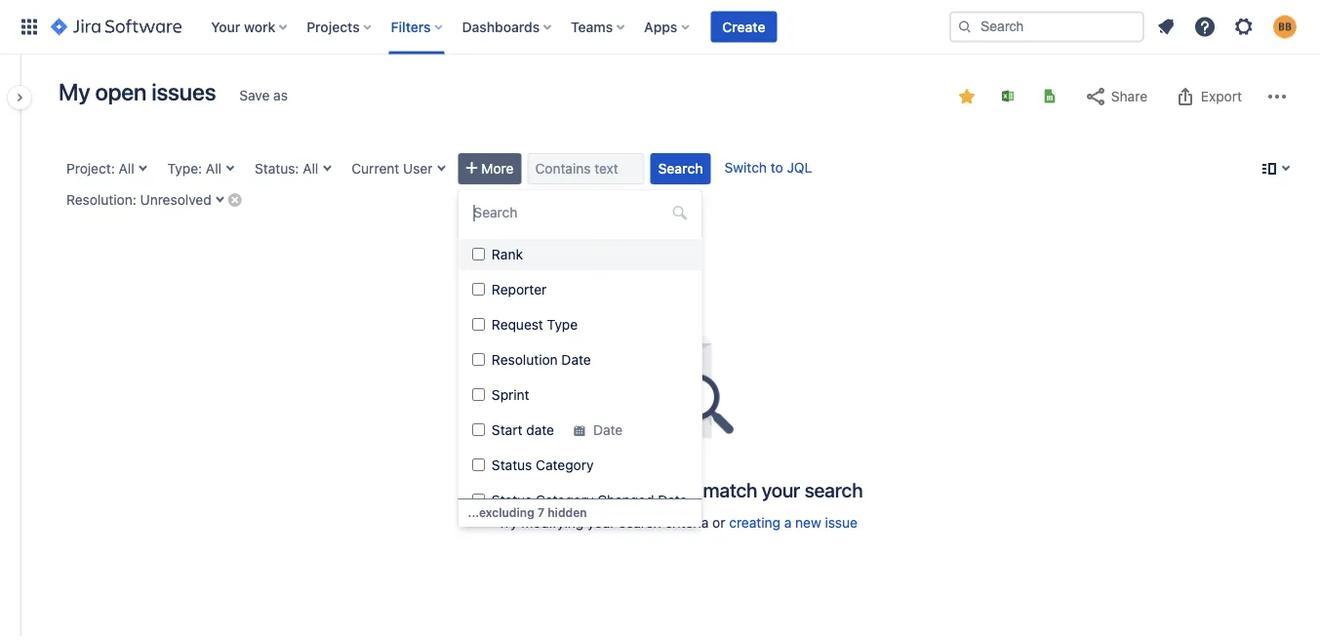 Task type: describe. For each thing, give the bounding box(es) containing it.
were
[[581, 478, 623, 501]]

filters button
[[385, 11, 451, 42]]

resolution date
[[491, 352, 591, 368]]

...excluding
[[468, 506, 535, 519]]

apps
[[644, 19, 678, 35]]

appswitcher icon image
[[18, 15, 41, 39]]

reporter
[[491, 282, 546, 298]]

as
[[273, 87, 288, 103]]

project:
[[66, 161, 115, 177]]

save as button
[[230, 80, 298, 111]]

share
[[1112, 88, 1148, 104]]

1 horizontal spatial to
[[771, 160, 784, 176]]

0 vertical spatial your
[[762, 478, 801, 501]]

work
[[244, 19, 276, 35]]

current user
[[352, 161, 433, 177]]

status for status category
[[491, 457, 532, 473]]

teams button
[[565, 11, 633, 42]]

dashboards button
[[456, 11, 559, 42]]

projects button
[[301, 11, 379, 42]]

save
[[239, 87, 270, 103]]

settings image
[[1233, 15, 1256, 39]]

start
[[491, 422, 522, 438]]

criteria
[[665, 515, 709, 531]]

no issues were found to match your search
[[493, 478, 863, 501]]

project: all
[[66, 161, 134, 177]]

more button
[[458, 153, 522, 184]]

small image
[[960, 89, 975, 104]]

1 vertical spatial your
[[588, 515, 616, 531]]

notifications image
[[1155, 15, 1178, 39]]

resolution:
[[66, 192, 136, 208]]

save as
[[239, 87, 288, 103]]

resolution: unresolved
[[66, 192, 212, 208]]

new
[[796, 515, 822, 531]]

unresolved
[[140, 192, 212, 208]]

creating a new issue link
[[729, 515, 858, 531]]

sidebar navigation image
[[0, 78, 43, 117]]

try modifying your search criteria or creating a new issue
[[498, 515, 858, 531]]

your
[[211, 19, 240, 35]]

all for type: all
[[206, 161, 222, 177]]

match
[[703, 478, 758, 501]]

my
[[59, 78, 90, 105]]

export
[[1201, 88, 1243, 104]]

2 vertical spatial date
[[658, 492, 687, 509]]

open
[[95, 78, 147, 105]]

teams
[[571, 19, 613, 35]]

apps button
[[639, 11, 697, 42]]

status category
[[491, 457, 593, 473]]

switch to jql link
[[725, 160, 812, 176]]

projects
[[307, 19, 360, 35]]

dashboards
[[462, 19, 540, 35]]

switch to jql
[[725, 160, 812, 176]]

1 horizontal spatial issues
[[522, 478, 576, 501]]

date image
[[573, 425, 585, 437]]

1 vertical spatial search
[[619, 515, 662, 531]]

open in microsoft excel image
[[1001, 88, 1016, 104]]

status for status category changed date
[[491, 492, 532, 509]]

current
[[352, 161, 400, 177]]



Task type: locate. For each thing, give the bounding box(es) containing it.
type
[[547, 317, 578, 333]]

...excluding 7 hidden
[[468, 506, 587, 519]]

date
[[526, 422, 554, 438]]

category
[[536, 457, 593, 473], [536, 492, 593, 509]]

open in google sheets image
[[1043, 88, 1058, 104]]

0 vertical spatial date
[[561, 352, 591, 368]]

date down the type
[[561, 352, 591, 368]]

your work button
[[205, 11, 295, 42]]

banner containing your work
[[0, 0, 1321, 55]]

create button
[[711, 11, 777, 42]]

3 all from the left
[[303, 161, 318, 177]]

Search issues using keywords text field
[[528, 153, 645, 184]]

issues up 7
[[522, 478, 576, 501]]

0 horizontal spatial to
[[682, 478, 699, 501]]

start date
[[491, 422, 554, 438]]

1 vertical spatial to
[[682, 478, 699, 501]]

1 vertical spatial category
[[536, 492, 593, 509]]

user
[[403, 161, 433, 177]]

current user button
[[344, 153, 452, 184]]

issues
[[151, 78, 216, 105], [522, 478, 576, 501]]

date up the try modifying your search criteria or creating a new issue
[[658, 492, 687, 509]]

search field up open in google sheets image
[[950, 11, 1145, 42]]

or
[[713, 515, 726, 531]]

category down date icon
[[536, 457, 593, 473]]

type:
[[168, 161, 202, 177]]

1 status from the top
[[491, 457, 532, 473]]

type: all
[[168, 161, 222, 177]]

status up 'try'
[[491, 492, 532, 509]]

2 horizontal spatial all
[[303, 161, 318, 177]]

hidden
[[548, 506, 587, 519]]

sprint
[[491, 387, 529, 403]]

search
[[658, 161, 703, 177]]

all up resolution: unresolved
[[119, 161, 134, 177]]

0 vertical spatial search field
[[950, 11, 1145, 42]]

switch
[[725, 160, 767, 176]]

issues right open
[[151, 78, 216, 105]]

0 vertical spatial search
[[805, 478, 863, 501]]

None checkbox
[[472, 248, 485, 261], [472, 318, 485, 331], [472, 459, 485, 471], [472, 494, 485, 507], [472, 248, 485, 261], [472, 318, 485, 331], [472, 459, 485, 471], [472, 494, 485, 507]]

category up modifying
[[536, 492, 593, 509]]

filters
[[391, 19, 431, 35]]

jira software image
[[51, 15, 182, 39], [51, 15, 182, 39]]

1 vertical spatial status
[[491, 492, 532, 509]]

0 horizontal spatial issues
[[151, 78, 216, 105]]

all for status: all
[[303, 161, 318, 177]]

changed
[[597, 492, 654, 509]]

search up issue
[[805, 478, 863, 501]]

rank
[[491, 246, 523, 263]]

search
[[805, 478, 863, 501], [619, 515, 662, 531]]

1 vertical spatial date
[[593, 422, 623, 438]]

search field inside banner
[[950, 11, 1145, 42]]

2 category from the top
[[536, 492, 593, 509]]

search image
[[958, 19, 973, 35]]

1 all from the left
[[119, 161, 134, 177]]

1 horizontal spatial search
[[805, 478, 863, 501]]

2 status from the top
[[491, 492, 532, 509]]

jql
[[787, 160, 812, 176]]

search field down search issues using keywords text box
[[468, 199, 693, 226]]

status:
[[255, 161, 299, 177]]

export button
[[1165, 81, 1252, 112]]

0 horizontal spatial search field
[[468, 199, 693, 226]]

default image
[[672, 205, 688, 221]]

None checkbox
[[472, 283, 485, 296], [472, 353, 485, 366], [472, 389, 485, 401], [472, 424, 485, 436], [472, 283, 485, 296], [472, 353, 485, 366], [472, 389, 485, 401], [472, 424, 485, 436]]

your
[[762, 478, 801, 501], [588, 515, 616, 531]]

status up no
[[491, 457, 532, 473]]

0 vertical spatial to
[[771, 160, 784, 176]]

try
[[498, 515, 518, 531]]

0 horizontal spatial search
[[619, 515, 662, 531]]

0 vertical spatial status
[[491, 457, 532, 473]]

remove criteria image
[[227, 192, 243, 207]]

found
[[627, 478, 677, 501]]

your work
[[211, 19, 276, 35]]

to
[[771, 160, 784, 176], [682, 478, 699, 501]]

issue
[[825, 515, 858, 531]]

your profile and settings image
[[1274, 15, 1297, 39]]

all right type:
[[206, 161, 222, 177]]

Search field
[[950, 11, 1145, 42], [468, 199, 693, 226]]

0 horizontal spatial your
[[588, 515, 616, 531]]

primary element
[[12, 0, 950, 54]]

to left jql
[[771, 160, 784, 176]]

search button
[[651, 153, 711, 184]]

date
[[561, 352, 591, 368], [593, 422, 623, 438], [658, 492, 687, 509]]

no
[[493, 478, 517, 501]]

1 horizontal spatial search field
[[950, 11, 1145, 42]]

resolution
[[491, 352, 558, 368]]

more
[[482, 161, 514, 177]]

1 category from the top
[[536, 457, 593, 473]]

status category changed date
[[491, 492, 687, 509]]

0 horizontal spatial all
[[119, 161, 134, 177]]

creating
[[729, 515, 781, 531]]

request type
[[491, 317, 578, 333]]

to up criteria
[[682, 478, 699, 501]]

1 horizontal spatial all
[[206, 161, 222, 177]]

all right status: on the top of the page
[[303, 161, 318, 177]]

your down status category changed date
[[588, 515, 616, 531]]

my open issues
[[59, 78, 216, 105]]

0 vertical spatial issues
[[151, 78, 216, 105]]

7
[[538, 506, 545, 519]]

modifying
[[522, 515, 584, 531]]

2 horizontal spatial date
[[658, 492, 687, 509]]

create
[[723, 19, 766, 35]]

0 horizontal spatial date
[[561, 352, 591, 368]]

help image
[[1194, 15, 1217, 39]]

search down changed
[[619, 515, 662, 531]]

status
[[491, 457, 532, 473], [491, 492, 532, 509]]

your up a
[[762, 478, 801, 501]]

1 vertical spatial search field
[[468, 199, 693, 226]]

all for project: all
[[119, 161, 134, 177]]

all
[[119, 161, 134, 177], [206, 161, 222, 177], [303, 161, 318, 177]]

status: all
[[255, 161, 318, 177]]

share link
[[1075, 81, 1158, 112]]

banner
[[0, 0, 1321, 55]]

a
[[785, 515, 792, 531]]

date right date icon
[[593, 422, 623, 438]]

category for status category
[[536, 457, 593, 473]]

2 all from the left
[[206, 161, 222, 177]]

request
[[491, 317, 543, 333]]

1 horizontal spatial date
[[593, 422, 623, 438]]

0 vertical spatial category
[[536, 457, 593, 473]]

1 vertical spatial issues
[[522, 478, 576, 501]]

category for status category changed date
[[536, 492, 593, 509]]

1 horizontal spatial your
[[762, 478, 801, 501]]



Task type: vqa. For each thing, say whether or not it's contained in the screenshot.
...excluding 7 hidden
yes



